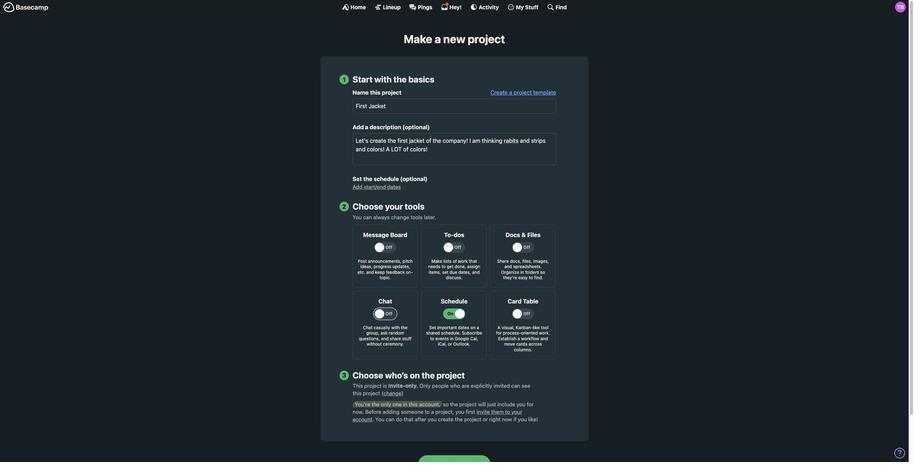 Task type: describe. For each thing, give the bounding box(es) containing it.
visual,
[[502, 325, 515, 330]]

will
[[478, 401, 486, 408]]

1 vertical spatial tools
[[411, 214, 423, 220]]

work
[[458, 259, 468, 264]]

across
[[529, 342, 542, 347]]

important
[[438, 325, 457, 330]]

shared
[[427, 331, 440, 336]]

now.
[[353, 409, 364, 415]]

announcements,
[[368, 259, 402, 264]]

(optional) for set the schedule (optional) add start/end dates
[[401, 176, 428, 182]]

your inside "invite them to your account"
[[512, 409, 523, 415]]

like!
[[529, 416, 539, 423]]

you can always change tools later.
[[353, 214, 436, 220]]

my stuff
[[516, 4, 539, 10]]

1 horizontal spatial this
[[370, 89, 381, 96]]

1 vertical spatial or
[[483, 416, 488, 423]]

Add a description (optional) text field
[[353, 133, 557, 166]]

(
[[382, 390, 384, 397]]

lists
[[444, 259, 452, 264]]

template
[[534, 89, 557, 96]]

to inside so the project will just include you for now. before adding someone to a project, you first
[[425, 409, 430, 415]]

google
[[455, 336, 470, 342]]

chat for chat casually with the group, ask random questions, and share stuff without ceremony.
[[363, 325, 373, 330]]

who's
[[385, 370, 408, 381]]

2 vertical spatial this
[[409, 401, 418, 408]]

account,
[[420, 401, 441, 408]]

1 add from the top
[[353, 124, 364, 131]]

if
[[514, 416, 517, 423]]

a visual, kanban-like tool for process-oriented work. establish a workflow and move cards across columns.
[[497, 325, 551, 353]]

the right create
[[455, 416, 463, 423]]

start with the basics
[[353, 74, 435, 84]]

hey! button
[[441, 3, 462, 11]]

adding
[[383, 409, 400, 415]]

to inside "set important dates on a shared schedule. subscribe to events in google cal, ical, or outlook."
[[431, 336, 435, 342]]

ideas,
[[361, 264, 373, 270]]

project left template
[[514, 89, 532, 96]]

dates inside "set important dates on a shared schedule. subscribe to events in google cal, ical, or outlook."
[[458, 325, 470, 330]]

new
[[444, 32, 466, 46]]

that for do
[[404, 416, 414, 423]]

share docs, files, images, and spreadsheets. organize in folders so they're easy to find.
[[498, 259, 549, 281]]

2
[[343, 203, 346, 210]]

choose for choose your tools
[[353, 202, 384, 212]]

and inside share docs, files, images, and spreadsheets. organize in folders so they're easy to find.
[[505, 264, 512, 270]]

choose your tools
[[353, 202, 425, 212]]

pitch
[[403, 259, 413, 264]]

invite them to your account link
[[353, 409, 523, 423]]

you're
[[355, 401, 371, 408]]

and inside make lists of work that needs to get done, assign items, set due dates, and discuss.
[[473, 270, 480, 275]]

oriented
[[521, 331, 538, 336]]

find.
[[535, 275, 544, 281]]

a right create
[[510, 89, 513, 96]]

you right after
[[428, 416, 437, 423]]

basics
[[409, 74, 435, 84]]

columns.
[[514, 347, 533, 353]]

you're the only one in this account,
[[355, 401, 441, 408]]

etc.
[[358, 270, 366, 275]]

who
[[450, 383, 461, 389]]

in inside "set important dates on a shared schedule. subscribe to events in google cal, ical, or outlook."
[[450, 336, 454, 342]]

create a project template link
[[491, 89, 557, 96]]

before
[[366, 409, 382, 415]]

home
[[351, 4, 366, 10]]

can inside only people who are explicitly invited can see this project (
[[512, 383, 521, 389]]

add start/end dates link
[[353, 184, 401, 190]]

schedule
[[374, 176, 399, 182]]

0 vertical spatial change
[[392, 214, 410, 220]]

now
[[502, 416, 513, 423]]

keep
[[375, 270, 385, 275]]

folders
[[526, 270, 540, 275]]

right
[[490, 416, 501, 423]]

casually
[[374, 325, 390, 330]]

project down activity link
[[468, 32, 505, 46]]

name this project
[[353, 89, 402, 96]]

start
[[353, 74, 373, 84]]

share
[[390, 336, 401, 342]]

items,
[[429, 270, 441, 275]]

to-
[[445, 231, 454, 239]]

only people who are explicitly invited can see this project (
[[353, 383, 531, 397]]

easy
[[519, 275, 528, 281]]

make a new project
[[404, 32, 505, 46]]

someone
[[401, 409, 424, 415]]

set for the
[[353, 176, 362, 182]]

description
[[370, 124, 402, 131]]

do
[[396, 416, 403, 423]]

post
[[358, 259, 367, 264]]

on inside "set important dates on a shared schedule. subscribe to events in google cal, ical, or outlook."
[[471, 325, 476, 330]]

this
[[353, 383, 363, 389]]

make for make a new project
[[404, 32, 433, 46]]

the left basics at the left
[[394, 74, 407, 84]]

see
[[522, 383, 531, 389]]

&
[[522, 231, 526, 239]]

explicitly
[[471, 383, 493, 389]]

project inside so the project will just include you for now. before adding someone to a project, you first
[[460, 401, 477, 408]]

always
[[374, 214, 390, 220]]

invited
[[494, 383, 510, 389]]

needs
[[429, 264, 441, 270]]

home link
[[342, 4, 366, 11]]

like
[[533, 325, 540, 330]]

this inside only people who are explicitly invited can see this project (
[[353, 390, 362, 397]]

invite-
[[389, 383, 406, 389]]

for inside so the project will just include you for now. before adding someone to a project, you first
[[527, 401, 534, 408]]

done,
[[455, 264, 466, 270]]

chat casually with the group, ask random questions, and share stuff without ceremony.
[[359, 325, 412, 347]]

establish
[[499, 336, 517, 342]]

so inside share docs, files, images, and spreadsheets. organize in folders so they're easy to find.
[[541, 270, 546, 275]]

0 vertical spatial tools
[[405, 202, 425, 212]]

the inside set the schedule (optional) add start/end dates
[[364, 176, 373, 182]]



Task type: vqa. For each thing, say whether or not it's contained in the screenshot.
around
no



Task type: locate. For each thing, give the bounding box(es) containing it.
the
[[394, 74, 407, 84], [364, 176, 373, 182], [401, 325, 408, 330], [422, 370, 435, 381], [372, 401, 380, 408], [450, 401, 458, 408], [455, 416, 463, 423]]

. you can do that after you create the project or right now if you like!
[[373, 416, 539, 423]]

0 vertical spatial make
[[404, 32, 433, 46]]

1 vertical spatial on
[[410, 370, 420, 381]]

(optional) right schedule
[[401, 176, 428, 182]]

0 horizontal spatial can
[[363, 214, 372, 220]]

a inside so the project will just include you for now. before adding someone to a project, you first
[[431, 409, 434, 415]]

1 vertical spatial chat
[[363, 325, 373, 330]]

0 vertical spatial (optional)
[[403, 124, 430, 131]]

cal,
[[471, 336, 479, 342]]

tools left the later.
[[411, 214, 423, 220]]

with up name this project
[[375, 74, 392, 84]]

and
[[505, 264, 512, 270], [367, 270, 374, 275], [473, 270, 480, 275], [381, 336, 389, 342], [541, 336, 549, 342]]

you up the . you can do that after you create the project or right now if you like!
[[456, 409, 465, 415]]

this right name
[[370, 89, 381, 96]]

a down account,
[[431, 409, 434, 415]]

so
[[541, 270, 546, 275], [443, 401, 449, 408]]

0 horizontal spatial that
[[404, 416, 414, 423]]

card
[[508, 298, 522, 305]]

so inside so the project will just include you for now. before adding someone to a project, you first
[[443, 401, 449, 408]]

tools up the later.
[[405, 202, 425, 212]]

(optional) inside set the schedule (optional) add start/end dates
[[401, 176, 428, 182]]

1
[[343, 76, 346, 83]]

in right one
[[403, 401, 408, 408]]

change down invite-
[[384, 390, 402, 397]]

0 vertical spatial choose
[[353, 202, 384, 212]]

only.
[[406, 383, 418, 389]]

to up set at the bottom left of the page
[[442, 264, 446, 270]]

so up find. at the bottom right of the page
[[541, 270, 546, 275]]

(optional) for add a description (optional)
[[403, 124, 430, 131]]

choose up the always
[[353, 202, 384, 212]]

in up the easy
[[521, 270, 524, 275]]

0 vertical spatial you
[[353, 214, 362, 220]]

project down first
[[465, 416, 482, 423]]

organize
[[502, 270, 520, 275]]

a inside a visual, kanban-like tool for process-oriented work. establish a workflow and move cards across columns.
[[518, 336, 520, 342]]

2 vertical spatial can
[[386, 416, 395, 423]]

find button
[[547, 4, 567, 11]]

1 vertical spatial your
[[512, 409, 523, 415]]

choose up this
[[353, 370, 384, 381]]

and down ideas,
[[367, 270, 374, 275]]

1 vertical spatial change
[[384, 390, 402, 397]]

dates down schedule
[[388, 184, 401, 190]]

dates
[[388, 184, 401, 190], [458, 325, 470, 330]]

and up the organize
[[505, 264, 512, 270]]

1 vertical spatial so
[[443, 401, 449, 408]]

a left new
[[435, 32, 441, 46]]

0 vertical spatial this
[[370, 89, 381, 96]]

0 vertical spatial set
[[353, 176, 362, 182]]

on up 'subscribe'
[[471, 325, 476, 330]]

activity link
[[471, 4, 499, 11]]

can left the always
[[363, 214, 372, 220]]

is
[[383, 383, 387, 389]]

dates up 'subscribe'
[[458, 325, 470, 330]]

and down ask
[[381, 336, 389, 342]]

Name this project text field
[[353, 99, 557, 114]]

make lists of work that needs to get done, assign items, set due dates, and discuss.
[[429, 259, 481, 281]]

cards
[[517, 342, 528, 347]]

with inside chat casually with the group, ask random questions, and share stuff without ceremony.
[[392, 325, 400, 330]]

and inside post announcements, pitch ideas, progress updates, etc. and keep feedback on- topic.
[[367, 270, 374, 275]]

that inside make lists of work that needs to get done, assign items, set due dates, and discuss.
[[469, 259, 477, 264]]

change down choose your tools
[[392, 214, 410, 220]]

1 vertical spatial that
[[404, 416, 414, 423]]

1 horizontal spatial chat
[[379, 298, 392, 305]]

set for important
[[430, 325, 436, 330]]

0 vertical spatial your
[[385, 202, 403, 212]]

and inside chat casually with the group, ask random questions, and share stuff without ceremony.
[[381, 336, 389, 342]]

for up like!
[[527, 401, 534, 408]]

include
[[498, 401, 516, 408]]

with up random
[[392, 325, 400, 330]]

1 horizontal spatial dates
[[458, 325, 470, 330]]

invite
[[477, 409, 490, 415]]

1 horizontal spatial you
[[376, 416, 385, 423]]

to inside make lists of work that needs to get done, assign items, set due dates, and discuss.
[[442, 264, 446, 270]]

tools
[[405, 202, 425, 212], [411, 214, 423, 220]]

2 horizontal spatial can
[[512, 383, 521, 389]]

1 vertical spatial you
[[376, 416, 385, 423]]

1 horizontal spatial on
[[471, 325, 476, 330]]

set inside "set important dates on a shared schedule. subscribe to events in google cal, ical, or outlook."
[[430, 325, 436, 330]]

to down account,
[[425, 409, 430, 415]]

1 vertical spatial dates
[[458, 325, 470, 330]]

updates,
[[393, 264, 411, 270]]

2 horizontal spatial this
[[409, 401, 418, 408]]

1 vertical spatial make
[[432, 259, 443, 264]]

0 horizontal spatial in
[[403, 401, 408, 408]]

this down this
[[353, 390, 362, 397]]

and down assign
[[473, 270, 480, 275]]

the up before
[[372, 401, 380, 408]]

work.
[[539, 331, 551, 336]]

0 horizontal spatial chat
[[363, 325, 373, 330]]

on up only.
[[410, 370, 420, 381]]

make up needs
[[432, 259, 443, 264]]

invite them to your account
[[353, 409, 523, 423]]

0 vertical spatial on
[[471, 325, 476, 330]]

schedule
[[441, 298, 468, 305]]

chat for chat
[[379, 298, 392, 305]]

can down adding
[[386, 416, 395, 423]]

switch accounts image
[[3, 2, 49, 13]]

chat down topic.
[[379, 298, 392, 305]]

in inside share docs, files, images, and spreadsheets. organize in folders so they're easy to find.
[[521, 270, 524, 275]]

set the schedule (optional) add start/end dates
[[353, 176, 428, 190]]

set up add start/end dates link
[[353, 176, 362, 182]]

1 vertical spatial in
[[450, 336, 454, 342]]

to down 'folders'
[[529, 275, 533, 281]]

2 vertical spatial in
[[403, 401, 408, 408]]

the up the 'project,'
[[450, 401, 458, 408]]

1 horizontal spatial in
[[450, 336, 454, 342]]

you
[[517, 401, 526, 408], [456, 409, 465, 415], [428, 416, 437, 423], [518, 416, 527, 423]]

docs,
[[511, 259, 522, 264]]

subscribe
[[462, 331, 483, 336]]

you right .
[[376, 416, 385, 423]]

to inside share docs, files, images, and spreadsheets. organize in folders so they're easy to find.
[[529, 275, 533, 281]]

tyler black image
[[896, 2, 907, 13]]

1 horizontal spatial set
[[430, 325, 436, 330]]

set inside set the schedule (optional) add start/end dates
[[353, 176, 362, 182]]

0 vertical spatial dates
[[388, 184, 401, 190]]

0 vertical spatial or
[[448, 342, 453, 347]]

my
[[516, 4, 524, 10]]

0 vertical spatial chat
[[379, 298, 392, 305]]

.
[[373, 416, 374, 423]]

move
[[505, 342, 516, 347]]

add inside set the schedule (optional) add start/end dates
[[353, 184, 363, 190]]

1 vertical spatial add
[[353, 184, 363, 190]]

your up if
[[512, 409, 523, 415]]

change link
[[384, 390, 402, 397]]

pings button
[[410, 4, 433, 11]]

in
[[521, 270, 524, 275], [450, 336, 454, 342], [403, 401, 408, 408]]

post announcements, pitch ideas, progress updates, etc. and keep feedback on- topic.
[[358, 259, 413, 281]]

that up assign
[[469, 259, 477, 264]]

1 choose from the top
[[353, 202, 384, 212]]

the up random
[[401, 325, 408, 330]]

to-dos
[[445, 231, 465, 239]]

they're
[[503, 275, 518, 281]]

1 vertical spatial (optional)
[[401, 176, 428, 182]]

can left the 'see'
[[512, 383, 521, 389]]

(optional) right description
[[403, 124, 430, 131]]

message board
[[363, 231, 408, 239]]

schedule.
[[442, 331, 461, 336]]

random
[[389, 331, 405, 336]]

are
[[462, 383, 470, 389]]

account
[[353, 416, 373, 423]]

1 vertical spatial this
[[353, 390, 362, 397]]

make for make lists of work that needs to get done, assign items, set due dates, and discuss.
[[432, 259, 443, 264]]

1 horizontal spatial that
[[469, 259, 477, 264]]

1 vertical spatial can
[[512, 383, 521, 389]]

None submit
[[419, 456, 491, 462]]

that for work
[[469, 259, 477, 264]]

message
[[363, 231, 389, 239]]

to down shared
[[431, 336, 435, 342]]

you right "include"
[[517, 401, 526, 408]]

pings
[[418, 4, 433, 10]]

that down someone
[[404, 416, 414, 423]]

in down the 'schedule.'
[[450, 336, 454, 342]]

0 vertical spatial so
[[541, 270, 546, 275]]

files,
[[523, 259, 532, 264]]

0 vertical spatial that
[[469, 259, 477, 264]]

on
[[471, 325, 476, 330], [410, 370, 420, 381]]

1 vertical spatial for
[[527, 401, 534, 408]]

so the project will just include you for now. before adding someone to a project, you first
[[353, 401, 534, 415]]

events
[[436, 336, 449, 342]]

add a description (optional)
[[353, 124, 430, 131]]

dos
[[454, 231, 465, 239]]

to up now
[[506, 409, 510, 415]]

your up you can always change tools later.
[[385, 202, 403, 212]]

1 vertical spatial set
[[430, 325, 436, 330]]

and down work.
[[541, 336, 549, 342]]

outlook.
[[454, 342, 471, 347]]

add left start/end
[[353, 184, 363, 190]]

project up who
[[437, 370, 465, 381]]

files
[[528, 231, 541, 239]]

1 horizontal spatial for
[[527, 401, 534, 408]]

1 vertical spatial choose
[[353, 370, 384, 381]]

make down pings popup button
[[404, 32, 433, 46]]

docs
[[506, 231, 521, 239]]

a up 'subscribe'
[[477, 325, 479, 330]]

0 horizontal spatial your
[[385, 202, 403, 212]]

for down a at right bottom
[[497, 331, 502, 336]]

1 horizontal spatial your
[[512, 409, 523, 415]]

0 horizontal spatial set
[[353, 176, 362, 182]]

chat inside chat casually with the group, ask random questions, and share stuff without ceremony.
[[363, 325, 373, 330]]

project left (
[[363, 390, 380, 397]]

without
[[367, 342, 382, 347]]

activity
[[479, 4, 499, 10]]

or right ical,
[[448, 342, 453, 347]]

discuss.
[[446, 275, 463, 281]]

your
[[385, 202, 403, 212], [512, 409, 523, 415]]

ical,
[[438, 342, 447, 347]]

0 vertical spatial add
[[353, 124, 364, 131]]

add left description
[[353, 124, 364, 131]]

stuff
[[403, 336, 412, 342]]

to inside "invite them to your account"
[[506, 409, 510, 415]]

choose for choose who's on the project
[[353, 370, 384, 381]]

1 vertical spatial with
[[392, 325, 400, 330]]

you right if
[[518, 416, 527, 423]]

1 horizontal spatial can
[[386, 416, 395, 423]]

make
[[404, 32, 433, 46], [432, 259, 443, 264]]

2 choose from the top
[[353, 370, 384, 381]]

chat up group,
[[363, 325, 373, 330]]

kanban-
[[516, 325, 533, 330]]

0 vertical spatial can
[[363, 214, 372, 220]]

1 horizontal spatial so
[[541, 270, 546, 275]]

2 add from the top
[[353, 184, 363, 190]]

2 horizontal spatial in
[[521, 270, 524, 275]]

a
[[498, 325, 501, 330]]

the inside chat casually with the group, ask random questions, and share stuff without ceremony.
[[401, 325, 408, 330]]

people
[[432, 383, 449, 389]]

only
[[381, 401, 392, 408]]

0 horizontal spatial you
[[353, 214, 362, 220]]

0 horizontal spatial for
[[497, 331, 502, 336]]

or down "invite"
[[483, 416, 488, 423]]

0 horizontal spatial or
[[448, 342, 453, 347]]

main element
[[0, 0, 910, 14]]

the inside so the project will just include you for now. before adding someone to a project, you first
[[450, 401, 458, 408]]

choose
[[353, 202, 384, 212], [353, 370, 384, 381]]

project up first
[[460, 401, 477, 408]]

1 horizontal spatial or
[[483, 416, 488, 423]]

the up only on the bottom left of the page
[[422, 370, 435, 381]]

0 vertical spatial with
[[375, 74, 392, 84]]

board
[[391, 231, 408, 239]]

workflow
[[522, 336, 540, 342]]

questions,
[[359, 336, 380, 342]]

make inside make lists of work that needs to get done, assign items, set due dates, and discuss.
[[432, 259, 443, 264]]

set
[[443, 270, 449, 275]]

set up shared
[[430, 325, 436, 330]]

0 horizontal spatial this
[[353, 390, 362, 397]]

for
[[497, 331, 502, 336], [527, 401, 534, 408]]

0 horizontal spatial so
[[443, 401, 449, 408]]

dates inside set the schedule (optional) add start/end dates
[[388, 184, 401, 190]]

project down start with the basics
[[382, 89, 402, 96]]

0 vertical spatial for
[[497, 331, 502, 336]]

due
[[450, 270, 458, 275]]

so up the 'project,'
[[443, 401, 449, 408]]

a inside "set important dates on a shared schedule. subscribe to events in google cal, ical, or outlook."
[[477, 325, 479, 330]]

find
[[556, 4, 567, 10]]

this up someone
[[409, 401, 418, 408]]

0 horizontal spatial dates
[[388, 184, 401, 190]]

0 horizontal spatial on
[[410, 370, 420, 381]]

a up cards
[[518, 336, 520, 342]]

choose who's on the project
[[353, 370, 465, 381]]

project left is
[[365, 383, 382, 389]]

docs & files
[[506, 231, 541, 239]]

or inside "set important dates on a shared schedule. subscribe to events in google cal, ical, or outlook."
[[448, 342, 453, 347]]

the up start/end
[[364, 176, 373, 182]]

name
[[353, 89, 369, 96]]

project inside only people who are explicitly invited can see this project (
[[363, 390, 380, 397]]

for inside a visual, kanban-like tool for process-oriented work. establish a workflow and move cards across columns.
[[497, 331, 502, 336]]

dates,
[[459, 270, 471, 275]]

a left description
[[365, 124, 369, 131]]

just
[[488, 401, 497, 408]]

you left the always
[[353, 214, 362, 220]]

and inside a visual, kanban-like tool for process-oriented work. establish a workflow and move cards across columns.
[[541, 336, 549, 342]]

card table
[[508, 298, 539, 305]]

0 vertical spatial in
[[521, 270, 524, 275]]

)
[[402, 390, 404, 397]]

progress
[[374, 264, 392, 270]]



